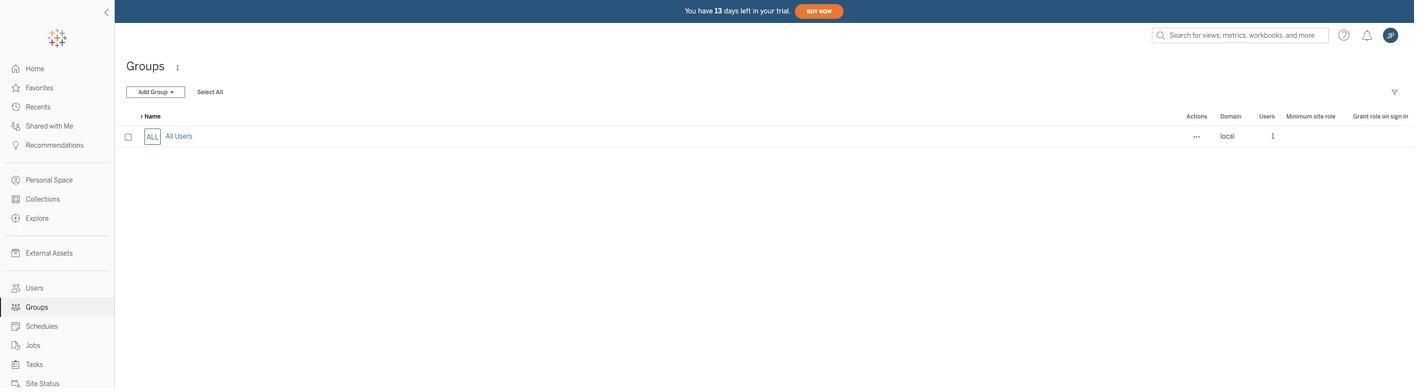 Task type: locate. For each thing, give the bounding box(es) containing it.
personal space link
[[0, 171, 114, 190]]

space
[[54, 177, 73, 185]]

by text only_f5he34f image inside home link
[[11, 65, 20, 73]]

cell down the minimum site role
[[1281, 126, 1345, 147]]

0 horizontal spatial groups
[[26, 304, 48, 312]]

by text only_f5he34f image inside recommendations link
[[11, 141, 20, 150]]

trial.
[[777, 7, 791, 15]]

in right sign
[[1404, 113, 1409, 120]]

by text only_f5he34f image up 'groups' link
[[11, 284, 20, 293]]

0 horizontal spatial role
[[1325, 113, 1336, 120]]

by text only_f5he34f image inside collections link
[[11, 195, 20, 204]]

by text only_f5he34f image inside personal space link
[[11, 176, 20, 185]]

1 horizontal spatial users
[[175, 133, 192, 141]]

0 horizontal spatial in
[[753, 7, 759, 15]]

buy now button
[[795, 4, 844, 19]]

6 by text only_f5he34f image from the top
[[11, 249, 20, 258]]

grant role on sign in
[[1354, 113, 1409, 120]]

8 by text only_f5he34f image from the top
[[11, 342, 20, 350]]

all down group
[[166, 133, 173, 141]]

0 horizontal spatial users
[[26, 285, 43, 293]]

groups up schedules at the left of page
[[26, 304, 48, 312]]

1 up add group popup button
[[176, 64, 179, 72]]

shared
[[26, 123, 48, 131]]

by text only_f5he34f image inside the favorites link
[[11, 84, 20, 92]]

0 vertical spatial all
[[216, 89, 223, 96]]

by text only_f5he34f image inside external assets link
[[11, 249, 20, 258]]

recommendations
[[26, 142, 84, 150]]

2 by text only_f5he34f image from the top
[[11, 195, 20, 204]]

by text only_f5he34f image
[[11, 176, 20, 185], [11, 195, 20, 204], [11, 214, 20, 223], [11, 303, 20, 312], [11, 323, 20, 331]]

groups
[[126, 59, 165, 73], [26, 304, 48, 312]]

cell down grant role on sign in
[[1345, 126, 1415, 147]]

explore
[[26, 215, 49, 223]]

7 by text only_f5he34f image from the top
[[11, 284, 20, 293]]

cell
[[1281, 126, 1345, 147], [1345, 126, 1415, 147]]

all right select
[[216, 89, 223, 96]]

days
[[724, 7, 739, 15]]

all
[[216, 89, 223, 96], [166, 133, 173, 141]]

by text only_f5he34f image left the personal on the top left of the page
[[11, 176, 20, 185]]

on
[[1383, 113, 1389, 120]]

by text only_f5he34f image inside 'groups' link
[[11, 303, 20, 312]]

by text only_f5he34f image inside users link
[[11, 284, 20, 293]]

by text only_f5he34f image inside tasks link
[[11, 361, 20, 369]]

by text only_f5he34f image left recents
[[11, 103, 20, 111]]

1 horizontal spatial groups
[[126, 59, 165, 73]]

groups link
[[0, 298, 114, 317]]

3 by text only_f5he34f image from the top
[[11, 103, 20, 111]]

add group button
[[126, 87, 185, 98]]

by text only_f5he34f image left 'external'
[[11, 249, 20, 258]]

1 vertical spatial 1
[[1272, 133, 1275, 141]]

personal space
[[26, 177, 73, 185]]

me
[[64, 123, 73, 131]]

by text only_f5he34f image left jobs
[[11, 342, 20, 350]]

by text only_f5he34f image left the recommendations
[[11, 141, 20, 150]]

by text only_f5he34f image inside schedules link
[[11, 323, 20, 331]]

0 horizontal spatial all
[[166, 133, 173, 141]]

assets
[[52, 250, 73, 258]]

1
[[176, 64, 179, 72], [1272, 133, 1275, 141]]

3 by text only_f5he34f image from the top
[[11, 214, 20, 223]]

users link
[[0, 279, 114, 298]]

role
[[1325, 113, 1336, 120], [1371, 113, 1381, 120]]

1 vertical spatial groups
[[26, 304, 48, 312]]

groups up add
[[126, 59, 165, 73]]

tasks
[[26, 361, 43, 369]]

1 by text only_f5he34f image from the top
[[11, 65, 20, 73]]

2 vertical spatial users
[[26, 285, 43, 293]]

by text only_f5he34f image down users link
[[11, 303, 20, 312]]

domain
[[1221, 113, 1242, 120]]

by text only_f5he34f image inside shared with me link
[[11, 122, 20, 131]]

users
[[1260, 113, 1275, 120], [175, 133, 192, 141], [26, 285, 43, 293]]

recommendations link
[[0, 136, 114, 155]]

by text only_f5he34f image left shared
[[11, 122, 20, 131]]

by text only_f5he34f image left home
[[11, 65, 20, 73]]

1 horizontal spatial role
[[1371, 113, 1381, 120]]

by text only_f5he34f image for jobs
[[11, 342, 20, 350]]

shared with me
[[26, 123, 73, 131]]

5 by text only_f5he34f image from the top
[[11, 141, 20, 150]]

left
[[741, 7, 751, 15]]

minimum
[[1287, 113, 1313, 120]]

0 vertical spatial in
[[753, 7, 759, 15]]

1 vertical spatial in
[[1404, 113, 1409, 120]]

external assets link
[[0, 244, 114, 263]]

buy now
[[807, 8, 832, 15]]

0 vertical spatial groups
[[126, 59, 165, 73]]

1 horizontal spatial 1
[[1272, 133, 1275, 141]]

5 by text only_f5he34f image from the top
[[11, 323, 20, 331]]

2 by text only_f5he34f image from the top
[[11, 84, 20, 92]]

by text only_f5he34f image inside jobs link
[[11, 342, 20, 350]]

row
[[115, 126, 1415, 147]]

by text only_f5he34f image left schedules at the left of page
[[11, 323, 20, 331]]

1 inside row
[[1272, 133, 1275, 141]]

your
[[761, 7, 775, 15]]

by text only_f5he34f image left the favorites
[[11, 84, 20, 92]]

4 by text only_f5he34f image from the top
[[11, 122, 20, 131]]

select
[[197, 89, 215, 96]]

0 vertical spatial 1
[[176, 64, 179, 72]]

grid
[[115, 108, 1415, 389]]

in right left
[[753, 7, 759, 15]]

jobs
[[26, 342, 40, 350]]

by text only_f5he34f image inside explore link
[[11, 214, 20, 223]]

4 by text only_f5he34f image from the top
[[11, 303, 20, 312]]

by text only_f5he34f image left collections
[[11, 195, 20, 204]]

by text only_f5he34f image for external assets
[[11, 249, 20, 258]]

you
[[685, 7, 696, 15]]

site
[[1314, 113, 1324, 120]]

9 by text only_f5he34f image from the top
[[11, 361, 20, 369]]

jobs link
[[0, 336, 114, 356]]

by text only_f5he34f image down tasks link
[[11, 380, 20, 389]]

by text only_f5he34f image for tasks
[[11, 361, 20, 369]]

role right the 'site'
[[1325, 113, 1336, 120]]

2 horizontal spatial users
[[1260, 113, 1275, 120]]

1 by text only_f5he34f image from the top
[[11, 176, 20, 185]]

1 vertical spatial users
[[175, 133, 192, 141]]

external
[[26, 250, 51, 258]]

role left on
[[1371, 113, 1381, 120]]

by text only_f5he34f image inside "recents" "link"
[[11, 103, 20, 111]]

in
[[753, 7, 759, 15], [1404, 113, 1409, 120]]

personal
[[26, 177, 52, 185]]

favorites link
[[0, 78, 114, 98]]

by text only_f5he34f image left explore
[[11, 214, 20, 223]]

1 horizontal spatial in
[[1404, 113, 1409, 120]]

1 role from the left
[[1325, 113, 1336, 120]]

now
[[819, 8, 832, 15]]

10 by text only_f5he34f image from the top
[[11, 380, 20, 389]]

by text only_f5he34f image for users
[[11, 284, 20, 293]]

1 horizontal spatial all
[[216, 89, 223, 96]]

by text only_f5he34f image
[[11, 65, 20, 73], [11, 84, 20, 92], [11, 103, 20, 111], [11, 122, 20, 131], [11, 141, 20, 150], [11, 249, 20, 258], [11, 284, 20, 293], [11, 342, 20, 350], [11, 361, 20, 369], [11, 380, 20, 389]]

1 right 'local'
[[1272, 133, 1275, 141]]

by text only_f5he34f image left 'tasks'
[[11, 361, 20, 369]]

recents link
[[0, 98, 114, 117]]

schedules link
[[0, 317, 114, 336]]

collections
[[26, 196, 60, 204]]



Task type: vqa. For each thing, say whether or not it's contained in the screenshot.
Site Status
no



Task type: describe. For each thing, give the bounding box(es) containing it.
grant
[[1354, 113, 1369, 120]]

navigation panel element
[[0, 29, 114, 389]]

all users
[[166, 133, 192, 141]]

by text only_f5he34f image for explore
[[11, 214, 20, 223]]

1 vertical spatial all
[[166, 133, 173, 141]]

with
[[49, 123, 62, 131]]

sign
[[1391, 113, 1402, 120]]

home link
[[0, 59, 114, 78]]

by text only_f5he34f image for recents
[[11, 103, 20, 111]]

add group
[[138, 89, 168, 96]]

2 cell from the left
[[1345, 126, 1415, 147]]

select all
[[197, 89, 223, 96]]

all inside button
[[216, 89, 223, 96]]

actions
[[1187, 113, 1208, 120]]

favorites
[[26, 84, 53, 92]]

by text only_f5he34f image for favorites
[[11, 84, 20, 92]]

13
[[715, 7, 722, 15]]

users inside main navigation. press the up and down arrow keys to access links. element
[[26, 285, 43, 293]]

have
[[698, 7, 713, 15]]

schedules
[[26, 323, 58, 331]]

by text only_f5he34f image for shared with me
[[11, 122, 20, 131]]

recents
[[26, 103, 51, 111]]

group
[[151, 89, 168, 96]]

all users link
[[166, 126, 192, 147]]

by text only_f5he34f image for groups
[[11, 303, 20, 312]]

tasks link
[[0, 356, 114, 375]]

minimum site role
[[1287, 113, 1336, 120]]

buy
[[807, 8, 818, 15]]

shared with me link
[[0, 117, 114, 136]]

collections link
[[0, 190, 114, 209]]

row containing all users
[[115, 126, 1415, 147]]

home
[[26, 65, 44, 73]]

main navigation. press the up and down arrow keys to access links. element
[[0, 59, 114, 389]]

groups inside main navigation. press the up and down arrow keys to access links. element
[[26, 304, 48, 312]]

select all button
[[191, 87, 229, 98]]

by text only_f5he34f image for schedules
[[11, 323, 20, 331]]

external assets
[[26, 250, 73, 258]]

you have 13 days left in your trial.
[[685, 7, 791, 15]]

0 horizontal spatial 1
[[176, 64, 179, 72]]

by text only_f5he34f image for recommendations
[[11, 141, 20, 150]]

name
[[145, 113, 161, 120]]

1 cell from the left
[[1281, 126, 1345, 147]]

add
[[138, 89, 149, 96]]

by text only_f5he34f image for collections
[[11, 195, 20, 204]]

grid containing all users
[[115, 108, 1415, 389]]

local
[[1221, 133, 1235, 141]]

by text only_f5he34f image for home
[[11, 65, 20, 73]]

explore link
[[0, 209, 114, 228]]

Search for views, metrics, workbooks, and more text field
[[1152, 28, 1329, 43]]

by text only_f5he34f image for personal space
[[11, 176, 20, 185]]

2 role from the left
[[1371, 113, 1381, 120]]

0 vertical spatial users
[[1260, 113, 1275, 120]]



